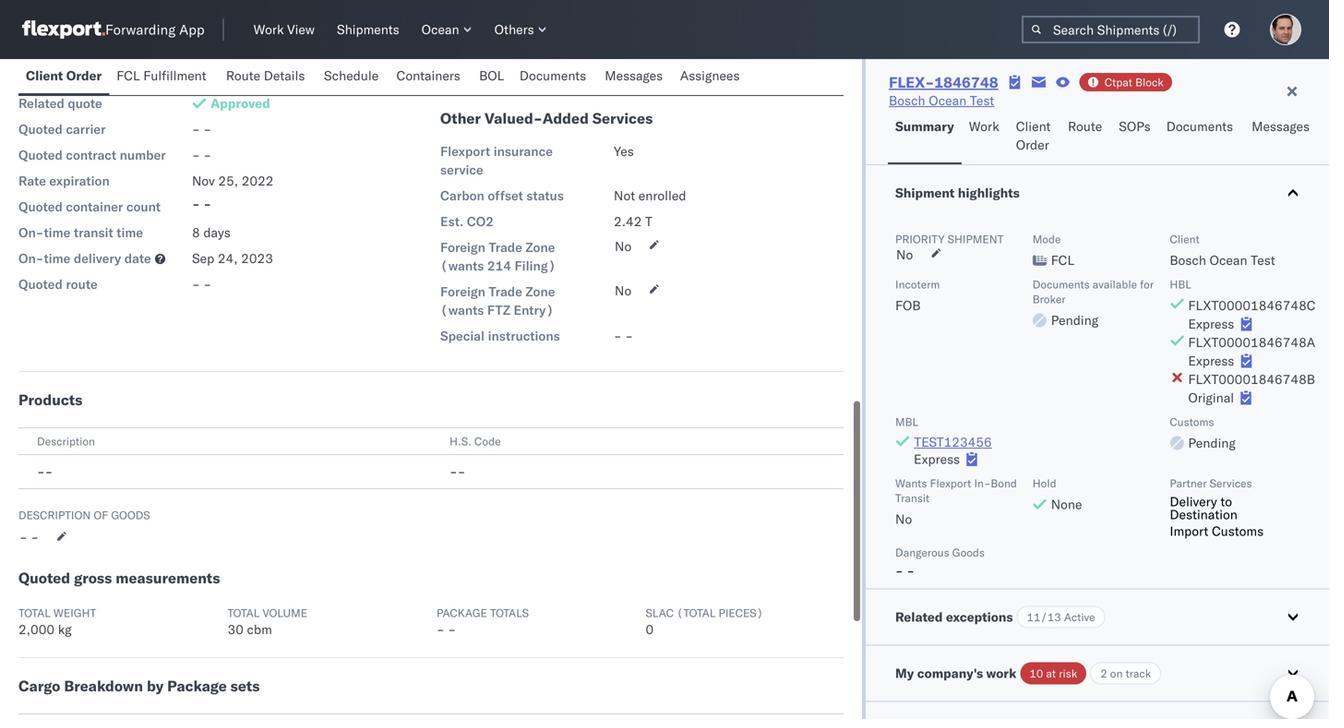 Task type: vqa. For each thing, say whether or not it's contained in the screenshot.
bottom Schedule Delivery Appointment button
no



Task type: describe. For each thing, give the bounding box(es) containing it.
214
[[487, 258, 511, 274]]

shipment
[[948, 232, 1004, 246]]

on-time transit time
[[18, 224, 143, 241]]

10
[[1030, 667, 1044, 681]]

messages for messages button to the right
[[1252, 118, 1310, 134]]

delivery
[[74, 250, 121, 266]]

- - for special instructions
[[614, 328, 633, 344]]

package totals - -
[[437, 606, 529, 638]]

no for priority shipment
[[897, 247, 913, 263]]

total for total volume
[[228, 606, 260, 620]]

rate expiration
[[18, 173, 110, 189]]

nov
[[192, 173, 215, 189]]

quoted contract number
[[18, 147, 166, 163]]

flexport. image
[[22, 20, 105, 39]]

client order for topmost "client order" button
[[26, 67, 102, 84]]

foreign for foreign trade zone (wants 214 filing)
[[440, 239, 486, 255]]

1 -- from the left
[[37, 464, 53, 480]]

flexport inside flexport insurance service
[[440, 143, 490, 159]]

foreign trade zone (wants 214 filing)
[[440, 239, 556, 274]]

zone for foreign trade zone (wants 214 filing)
[[526, 239, 555, 255]]

documents available for broker
[[1033, 277, 1154, 306]]

related quote
[[18, 95, 102, 111]]

summary
[[896, 118, 955, 134]]

approved
[[211, 95, 270, 111]]

1846748
[[935, 73, 999, 91]]

quote
[[68, 95, 102, 111]]

0 vertical spatial customs
[[1170, 415, 1215, 429]]

2.42
[[614, 213, 642, 229]]

partner services delivery to destination import customs dangerous goods - -
[[896, 476, 1264, 579]]

available
[[1093, 277, 1138, 291]]

foreign trade zone (wants ftz entry)
[[440, 283, 555, 318]]

est.
[[440, 213, 464, 229]]

2 vertical spatial express
[[914, 451, 960, 467]]

sep 24, 2023
[[192, 250, 273, 266]]

destination
[[1170, 506, 1238, 523]]

24,
[[218, 250, 238, 266]]

1 vertical spatial package
[[167, 677, 227, 695]]

sops button
[[1112, 110, 1159, 164]]

quoted for quoted carrier
[[18, 121, 63, 137]]

flexport inside the wants flexport in-bond transit no
[[930, 476, 972, 490]]

(wants for foreign trade zone (wants 214 filing)
[[440, 258, 484, 274]]

trade for ftz
[[489, 283, 522, 300]]

carbon
[[440, 187, 485, 204]]

to
[[1221, 494, 1233, 510]]

work for work view
[[254, 21, 284, 37]]

invoice
[[516, 58, 559, 74]]

messages for the leftmost messages button
[[605, 67, 663, 84]]

bosch ocean test link
[[889, 91, 995, 110]]

client inside client bosch ocean test incoterm fob
[[1170, 232, 1200, 246]]

(total
[[677, 606, 716, 620]]

measurements
[[116, 569, 220, 587]]

services inside partner services delivery to destination import customs dangerous goods - -
[[1210, 476, 1253, 490]]

company's
[[918, 665, 983, 681]]

app
[[179, 21, 205, 38]]

related for related exceptions
[[896, 609, 943, 625]]

hbl
[[1170, 277, 1192, 291]]

forwarding app
[[105, 21, 205, 38]]

containers button
[[389, 59, 472, 95]]

wants flexport in-bond transit no
[[896, 476, 1017, 527]]

shipment highlights
[[896, 185, 1020, 201]]

shipment highlights button
[[866, 165, 1330, 221]]

carrier
[[66, 121, 106, 137]]

forwarding app link
[[22, 20, 205, 39]]

original
[[1189, 390, 1235, 406]]

kg
[[58, 621, 72, 638]]

added
[[543, 109, 589, 127]]

wants
[[896, 476, 927, 490]]

fcl fulfillment
[[117, 67, 206, 84]]

delivery
[[1170, 494, 1218, 510]]

route for route details
[[226, 67, 260, 84]]

slac
[[646, 606, 674, 620]]

co2
[[467, 213, 494, 229]]

transit
[[896, 491, 930, 505]]

quoted for quoted gross measurements
[[18, 569, 70, 587]]

cargo breakdown by package sets
[[18, 677, 260, 695]]

weight
[[53, 606, 96, 620]]

1 vertical spatial documents
[[1167, 118, 1234, 134]]

bosch ocean test
[[889, 92, 995, 108]]

pieces)
[[719, 606, 764, 620]]

0 vertical spatial bosch
[[889, 92, 926, 108]]

hold
[[1033, 476, 1057, 490]]

2,000
[[18, 621, 55, 638]]

no for foreign trade zone (wants ftz entry)
[[615, 283, 632, 299]]

h.s. code
[[450, 434, 501, 448]]

flexport insurance service
[[440, 143, 553, 178]]

highlights
[[958, 185, 1020, 201]]

goods
[[953, 546, 985, 560]]

latest quote
[[18, 61, 109, 79]]

client bosch ocean test incoterm fob
[[896, 232, 1276, 313]]

ocean inside button
[[422, 21, 460, 37]]

quoted for quoted container count
[[18, 199, 63, 215]]

fulfillment
[[143, 67, 206, 84]]

flxt00001846748c
[[1189, 297, 1316, 313]]

assignees
[[680, 67, 740, 84]]

my
[[896, 665, 914, 681]]

quoted for quoted route
[[18, 276, 63, 292]]

quoted route
[[18, 276, 98, 292]]

customs inside partner services delivery to destination import customs dangerous goods - -
[[1212, 523, 1264, 539]]

no inside the wants flexport in-bond transit no
[[896, 511, 912, 527]]

order for topmost "client order" button
[[66, 67, 102, 84]]

slac (total pieces) 0
[[646, 606, 764, 638]]

status
[[527, 187, 564, 204]]

schedule button
[[317, 59, 389, 95]]

0 vertical spatial test
[[970, 92, 995, 108]]

by
[[147, 677, 164, 695]]

transcription
[[440, 77, 518, 93]]

schedule
[[324, 67, 379, 84]]

special instructions
[[440, 328, 560, 344]]

trade for 214
[[489, 239, 522, 255]]

30
[[228, 621, 244, 638]]

1 horizontal spatial ocean
[[929, 92, 967, 108]]

client order for "client order" button to the bottom
[[1016, 118, 1051, 153]]

related exceptions
[[896, 609, 1013, 625]]

fcl for fcl
[[1051, 252, 1075, 268]]

sep
[[192, 250, 214, 266]]



Task type: locate. For each thing, give the bounding box(es) containing it.
order
[[66, 67, 102, 84], [1016, 137, 1050, 153]]

1 vertical spatial messages button
[[1245, 110, 1320, 164]]

order up quote
[[66, 67, 102, 84]]

express up flxt00001846748a
[[1189, 316, 1235, 332]]

work
[[254, 21, 284, 37], [969, 118, 1000, 134]]

1 vertical spatial route
[[1068, 118, 1103, 134]]

work down 1846748 at the top of the page
[[969, 118, 1000, 134]]

sets
[[230, 677, 260, 695]]

bosch down flex-
[[889, 92, 926, 108]]

- - for quoted contract number
[[192, 147, 211, 163]]

0 vertical spatial order
[[66, 67, 102, 84]]

flexport
[[440, 143, 490, 159], [930, 476, 972, 490]]

0 horizontal spatial related
[[18, 95, 65, 111]]

0 vertical spatial ocean
[[422, 21, 460, 37]]

cbm
[[247, 621, 272, 638]]

0 vertical spatial work
[[254, 21, 284, 37]]

foreign for foreign trade zone (wants ftz entry)
[[440, 283, 486, 300]]

1 horizontal spatial test
[[1251, 252, 1276, 268]]

0 horizontal spatial package
[[167, 677, 227, 695]]

broker
[[1033, 292, 1066, 306]]

priority shipment
[[896, 232, 1004, 246]]

1 vertical spatial test
[[1251, 252, 1276, 268]]

1 horizontal spatial fcl
[[1051, 252, 1075, 268]]

3 quoted from the top
[[18, 199, 63, 215]]

services up yes at left top
[[593, 109, 653, 127]]

work for work
[[969, 118, 1000, 134]]

0 vertical spatial messages
[[605, 67, 663, 84]]

description for description
[[37, 434, 95, 448]]

order for "client order" button to the bottom
[[1016, 137, 1050, 153]]

ocean inside client bosch ocean test incoterm fob
[[1210, 252, 1248, 268]]

client order button up related quote
[[18, 59, 109, 95]]

total inside total weight 2,000 kg
[[18, 606, 51, 620]]

fcl down mode
[[1051, 252, 1075, 268]]

zone up entry)
[[526, 283, 555, 300]]

foreign inside the "foreign trade zone (wants ftz entry)"
[[440, 283, 486, 300]]

of
[[94, 508, 108, 522]]

client
[[26, 67, 63, 84], [1016, 118, 1051, 134], [1170, 232, 1200, 246]]

1 horizontal spatial total
[[228, 606, 260, 620]]

total up 30
[[228, 606, 260, 620]]

0 vertical spatial client order button
[[18, 59, 109, 95]]

(wants inside foreign trade zone (wants 214 filing)
[[440, 258, 484, 274]]

1 vertical spatial fcl
[[1051, 252, 1075, 268]]

count
[[126, 199, 161, 215]]

description left the of
[[18, 508, 91, 522]]

commercial
[[440, 58, 513, 74]]

package left totals
[[437, 606, 487, 620]]

client for topmost "client order" button
[[26, 67, 63, 84]]

documents button right sops
[[1159, 110, 1245, 164]]

0 horizontal spatial test
[[970, 92, 995, 108]]

incoterm
[[896, 277, 940, 291]]

test123456 button
[[914, 434, 993, 450]]

1 horizontal spatial messages
[[1252, 118, 1310, 134]]

1 vertical spatial client order button
[[1009, 110, 1061, 164]]

0 vertical spatial zone
[[526, 239, 555, 255]]

1 horizontal spatial pending
[[1189, 435, 1236, 451]]

fcl for fcl fulfillment
[[117, 67, 140, 84]]

offset
[[488, 187, 523, 204]]

package inside package totals - -
[[437, 606, 487, 620]]

1 horizontal spatial work
[[969, 118, 1000, 134]]

documents inside documents available for broker
[[1033, 277, 1090, 291]]

(wants left 214
[[440, 258, 484, 274]]

0 horizontal spatial --
[[37, 464, 53, 480]]

route details
[[226, 67, 305, 84]]

description down products in the bottom left of the page
[[37, 434, 95, 448]]

1 horizontal spatial messages button
[[1245, 110, 1320, 164]]

flexport up service
[[440, 143, 490, 159]]

summary button
[[888, 110, 962, 164]]

client right work "button"
[[1016, 118, 1051, 134]]

2 foreign from the top
[[440, 283, 486, 300]]

0 horizontal spatial messages
[[605, 67, 663, 84]]

route left sops
[[1068, 118, 1103, 134]]

zone for foreign trade zone (wants ftz entry)
[[526, 283, 555, 300]]

0 horizontal spatial messages button
[[598, 59, 673, 95]]

- - for quoted container count
[[192, 196, 211, 212]]

shipments
[[337, 21, 400, 37]]

exceptions
[[946, 609, 1013, 625]]

time for transit
[[44, 224, 70, 241]]

work inside "button"
[[969, 118, 1000, 134]]

on- up quoted route
[[18, 250, 44, 266]]

1 trade from the top
[[489, 239, 522, 255]]

-
[[192, 121, 200, 137], [203, 121, 211, 137], [192, 147, 200, 163], [203, 147, 211, 163], [192, 196, 200, 212], [203, 196, 211, 212], [192, 276, 200, 292], [203, 276, 211, 292], [614, 328, 622, 344], [625, 328, 633, 344], [37, 464, 45, 480], [45, 464, 53, 480], [450, 464, 458, 480], [458, 464, 466, 480], [19, 529, 27, 545], [31, 529, 39, 545], [896, 563, 904, 579], [907, 563, 915, 579], [437, 621, 445, 638], [448, 621, 456, 638]]

route up approved
[[226, 67, 260, 84]]

(wants inside the "foreign trade zone (wants ftz entry)"
[[440, 302, 484, 318]]

test
[[970, 92, 995, 108], [1251, 252, 1276, 268]]

ocean up containers
[[422, 21, 460, 37]]

quoted up rate
[[18, 147, 63, 163]]

0 vertical spatial documents button
[[512, 59, 598, 95]]

foreign up special
[[440, 283, 486, 300]]

2 on- from the top
[[18, 250, 44, 266]]

client order button
[[18, 59, 109, 95], [1009, 110, 1061, 164]]

1 vertical spatial (wants
[[440, 302, 484, 318]]

rate
[[18, 173, 46, 189]]

flexport left in-
[[930, 476, 972, 490]]

package right 'by'
[[167, 677, 227, 695]]

0 horizontal spatial work
[[254, 21, 284, 37]]

route for route
[[1068, 118, 1103, 134]]

1 horizontal spatial client
[[1016, 118, 1051, 134]]

0 horizontal spatial total
[[18, 606, 51, 620]]

1 vertical spatial express
[[1189, 353, 1235, 369]]

0 vertical spatial messages button
[[598, 59, 673, 95]]

0 vertical spatial client
[[26, 67, 63, 84]]

order right work "button"
[[1016, 137, 1050, 153]]

1 vertical spatial customs
[[1212, 523, 1264, 539]]

2 horizontal spatial client
[[1170, 232, 1200, 246]]

fcl right quote
[[117, 67, 140, 84]]

not enrolled
[[614, 187, 687, 204]]

test inside client bosch ocean test incoterm fob
[[1251, 252, 1276, 268]]

carbon offset status
[[440, 187, 564, 204]]

1 horizontal spatial package
[[437, 606, 487, 620]]

11/13
[[1027, 610, 1062, 624]]

0 vertical spatial description
[[37, 434, 95, 448]]

- - for quoted carrier
[[192, 121, 211, 137]]

0 vertical spatial on-
[[18, 224, 44, 241]]

route details button
[[219, 59, 317, 95]]

- -
[[192, 121, 211, 137], [192, 147, 211, 163], [192, 196, 211, 212], [192, 276, 211, 292], [614, 328, 633, 344], [19, 529, 39, 545]]

0 vertical spatial package
[[437, 606, 487, 620]]

goods
[[111, 508, 150, 522]]

0 vertical spatial (wants
[[440, 258, 484, 274]]

documents button up other valued-added services
[[512, 59, 598, 95]]

foreign down est. co2
[[440, 239, 486, 255]]

2 (wants from the top
[[440, 302, 484, 318]]

services
[[593, 109, 653, 127], [1210, 476, 1253, 490]]

2 vertical spatial documents
[[1033, 277, 1090, 291]]

client up hbl
[[1170, 232, 1200, 246]]

services up to
[[1210, 476, 1253, 490]]

2 vertical spatial ocean
[[1210, 252, 1248, 268]]

2 vertical spatial client
[[1170, 232, 1200, 246]]

1 on- from the top
[[18, 224, 44, 241]]

1 vertical spatial flexport
[[930, 476, 972, 490]]

forwarding
[[105, 21, 176, 38]]

- - for quoted route
[[192, 276, 211, 292]]

time left transit
[[44, 224, 70, 241]]

0 vertical spatial express
[[1189, 316, 1235, 332]]

1 horizontal spatial order
[[1016, 137, 1050, 153]]

number
[[120, 147, 166, 163]]

0 horizontal spatial fcl
[[117, 67, 140, 84]]

2 quoted from the top
[[18, 147, 63, 163]]

pending for customs
[[1189, 435, 1236, 451]]

0 horizontal spatial order
[[66, 67, 102, 84]]

work view link
[[246, 18, 322, 42]]

1 vertical spatial ocean
[[929, 92, 967, 108]]

0 vertical spatial client order
[[26, 67, 102, 84]]

order inside client order
[[1016, 137, 1050, 153]]

total volume
[[228, 606, 308, 620]]

messages button
[[598, 59, 673, 95], [1245, 110, 1320, 164]]

1 horizontal spatial services
[[1210, 476, 1253, 490]]

my company's work
[[896, 665, 1017, 681]]

quoted for quoted contract number
[[18, 147, 63, 163]]

1 horizontal spatial flexport
[[930, 476, 972, 490]]

0 vertical spatial pending
[[1051, 312, 1099, 328]]

bol
[[479, 67, 504, 84]]

1 horizontal spatial client order
[[1016, 118, 1051, 153]]

test123456
[[914, 434, 992, 450]]

trade up "ftz" on the left of page
[[489, 283, 522, 300]]

documents right sops
[[1167, 118, 1234, 134]]

priority
[[896, 232, 945, 246]]

active
[[1064, 610, 1096, 624]]

1 horizontal spatial related
[[896, 609, 943, 625]]

documents button
[[512, 59, 598, 95], [1159, 110, 1245, 164]]

1 horizontal spatial bosch
[[1170, 252, 1207, 268]]

on-time delivery date
[[18, 250, 151, 266]]

documents up other valued-added services
[[520, 67, 587, 84]]

related
[[18, 95, 65, 111], [896, 609, 943, 625]]

1 (wants from the top
[[440, 258, 484, 274]]

dangerous
[[896, 546, 950, 560]]

client order button up highlights
[[1009, 110, 1061, 164]]

zone inside the "foreign trade zone (wants ftz entry)"
[[526, 283, 555, 300]]

bosch inside client bosch ocean test incoterm fob
[[1170, 252, 1207, 268]]

client order right work "button"
[[1016, 118, 1051, 153]]

description for description of goods
[[18, 508, 91, 522]]

pending for documents available for broker
[[1051, 312, 1099, 328]]

1 horizontal spatial --
[[450, 464, 466, 480]]

1 vertical spatial services
[[1210, 476, 1253, 490]]

4 quoted from the top
[[18, 276, 63, 292]]

1 total from the left
[[18, 606, 51, 620]]

partner
[[1170, 476, 1207, 490]]

client order up related quote
[[26, 67, 102, 84]]

breakdown
[[64, 677, 143, 695]]

ocean button
[[414, 18, 480, 42]]

2 trade from the top
[[489, 283, 522, 300]]

0 vertical spatial documents
[[520, 67, 587, 84]]

trade inside the "foreign trade zone (wants ftz entry)"
[[489, 283, 522, 300]]

1 vertical spatial related
[[896, 609, 943, 625]]

1 vertical spatial client
[[1016, 118, 1051, 134]]

2
[[1101, 667, 1108, 681]]

mode
[[1033, 232, 1061, 246]]

(wants for foreign trade zone (wants ftz entry)
[[440, 302, 484, 318]]

2 -- from the left
[[450, 464, 466, 480]]

time up date
[[117, 224, 143, 241]]

1 vertical spatial messages
[[1252, 118, 1310, 134]]

trade up 214
[[489, 239, 522, 255]]

quoted
[[18, 121, 63, 137], [18, 147, 63, 163], [18, 199, 63, 215], [18, 276, 63, 292], [18, 569, 70, 587]]

messages
[[605, 67, 663, 84], [1252, 118, 1310, 134]]

1 vertical spatial client order
[[1016, 118, 1051, 153]]

0 vertical spatial trade
[[489, 239, 522, 255]]

2.42 t
[[614, 213, 653, 229]]

in-
[[975, 476, 991, 490]]

cargo
[[18, 677, 60, 695]]

documents up broker
[[1033, 277, 1090, 291]]

1 vertical spatial trade
[[489, 283, 522, 300]]

total for total weight 2,000 kg
[[18, 606, 51, 620]]

0 vertical spatial foreign
[[440, 239, 486, 255]]

0 vertical spatial fcl
[[117, 67, 140, 84]]

related up my
[[896, 609, 943, 625]]

(wants up special
[[440, 302, 484, 318]]

enrolled
[[639, 187, 687, 204]]

no for foreign trade zone (wants 214 filing)
[[615, 238, 632, 254]]

client up related quote
[[26, 67, 63, 84]]

quoted down rate
[[18, 199, 63, 215]]

1 horizontal spatial documents button
[[1159, 110, 1245, 164]]

not
[[614, 187, 635, 204]]

0 horizontal spatial documents
[[520, 67, 587, 84]]

pending
[[1051, 312, 1099, 328], [1189, 435, 1236, 451]]

0 horizontal spatial documents button
[[512, 59, 598, 95]]

0 vertical spatial route
[[226, 67, 260, 84]]

pending down broker
[[1051, 312, 1099, 328]]

2 total from the left
[[228, 606, 260, 620]]

work left view
[[254, 21, 284, 37]]

special
[[440, 328, 485, 344]]

foreign inside foreign trade zone (wants 214 filing)
[[440, 239, 486, 255]]

t
[[645, 213, 653, 229]]

customs down to
[[1212, 523, 1264, 539]]

other
[[440, 109, 481, 127]]

related for related quote
[[18, 95, 65, 111]]

1 vertical spatial zone
[[526, 283, 555, 300]]

1 foreign from the top
[[440, 239, 486, 255]]

track
[[1126, 667, 1152, 681]]

instructions
[[488, 328, 560, 344]]

2022
[[242, 173, 274, 189]]

on- for on-time delivery date
[[18, 250, 44, 266]]

on- down rate
[[18, 224, 44, 241]]

0 horizontal spatial services
[[593, 109, 653, 127]]

route
[[66, 276, 98, 292]]

0 horizontal spatial ocean
[[422, 21, 460, 37]]

quoted up total weight 2,000 kg
[[18, 569, 70, 587]]

zone inside foreign trade zone (wants 214 filing)
[[526, 239, 555, 255]]

time for delivery
[[44, 250, 70, 266]]

quoted down related quote
[[18, 121, 63, 137]]

0 vertical spatial services
[[593, 109, 653, 127]]

risk
[[1059, 667, 1078, 681]]

volume
[[263, 606, 308, 620]]

time up quoted route
[[44, 250, 70, 266]]

0 vertical spatial flexport
[[440, 143, 490, 159]]

1 vertical spatial on-
[[18, 250, 44, 266]]

1 vertical spatial pending
[[1189, 435, 1236, 451]]

0
[[646, 621, 654, 638]]

customs down original
[[1170, 415, 1215, 429]]

service
[[440, 162, 484, 178]]

Search Shipments (/) text field
[[1022, 16, 1200, 43]]

ctpat block
[[1105, 75, 1164, 89]]

est. co2
[[440, 213, 494, 229]]

express for flxt00001846748c
[[1189, 316, 1235, 332]]

bosch up hbl
[[1170, 252, 1207, 268]]

0 horizontal spatial bosch
[[889, 92, 926, 108]]

express up original
[[1189, 353, 1235, 369]]

1 vertical spatial description
[[18, 508, 91, 522]]

1 vertical spatial order
[[1016, 137, 1050, 153]]

test up flxt00001846748c
[[1251, 252, 1276, 268]]

client for "client order" button to the bottom
[[1016, 118, 1051, 134]]

0 horizontal spatial pending
[[1051, 312, 1099, 328]]

related down latest
[[18, 95, 65, 111]]

-- down h.s.
[[450, 464, 466, 480]]

1 vertical spatial bosch
[[1170, 252, 1207, 268]]

flex-1846748 link
[[889, 73, 999, 91]]

1 vertical spatial documents button
[[1159, 110, 1245, 164]]

0 horizontal spatial flexport
[[440, 143, 490, 159]]

1 quoted from the top
[[18, 121, 63, 137]]

express down test123456
[[914, 451, 960, 467]]

ocean
[[422, 21, 460, 37], [929, 92, 967, 108], [1210, 252, 1248, 268]]

trade inside foreign trade zone (wants 214 filing)
[[489, 239, 522, 255]]

total up 2,000 at bottom
[[18, 606, 51, 620]]

fcl inside button
[[117, 67, 140, 84]]

gross
[[74, 569, 112, 587]]

1 zone from the top
[[526, 239, 555, 255]]

pending down original
[[1189, 435, 1236, 451]]

1 horizontal spatial route
[[1068, 118, 1103, 134]]

1 horizontal spatial documents
[[1033, 277, 1090, 291]]

package
[[437, 606, 487, 620], [167, 677, 227, 695]]

view
[[287, 21, 315, 37]]

ocean down flex-1846748
[[929, 92, 967, 108]]

5 quoted from the top
[[18, 569, 70, 587]]

h.s.
[[450, 434, 472, 448]]

days
[[203, 224, 231, 241]]

flxt00001846748b
[[1189, 371, 1316, 387]]

ocean up flxt00001846748c
[[1210, 252, 1248, 268]]

container
[[66, 199, 123, 215]]

test down 1846748 at the top of the page
[[970, 92, 995, 108]]

0 horizontal spatial client
[[26, 67, 63, 84]]

-- up description of goods
[[37, 464, 53, 480]]

zone up filing)
[[526, 239, 555, 255]]

express for flxt00001846748a
[[1189, 353, 1235, 369]]

quoted left route
[[18, 276, 63, 292]]

0 vertical spatial related
[[18, 95, 65, 111]]

0 horizontal spatial route
[[226, 67, 260, 84]]

2 horizontal spatial documents
[[1167, 118, 1234, 134]]

2 zone from the top
[[526, 283, 555, 300]]

0 horizontal spatial client order button
[[18, 59, 109, 95]]

on- for on-time transit time
[[18, 224, 44, 241]]

0 horizontal spatial client order
[[26, 67, 102, 84]]

1 horizontal spatial client order button
[[1009, 110, 1061, 164]]



